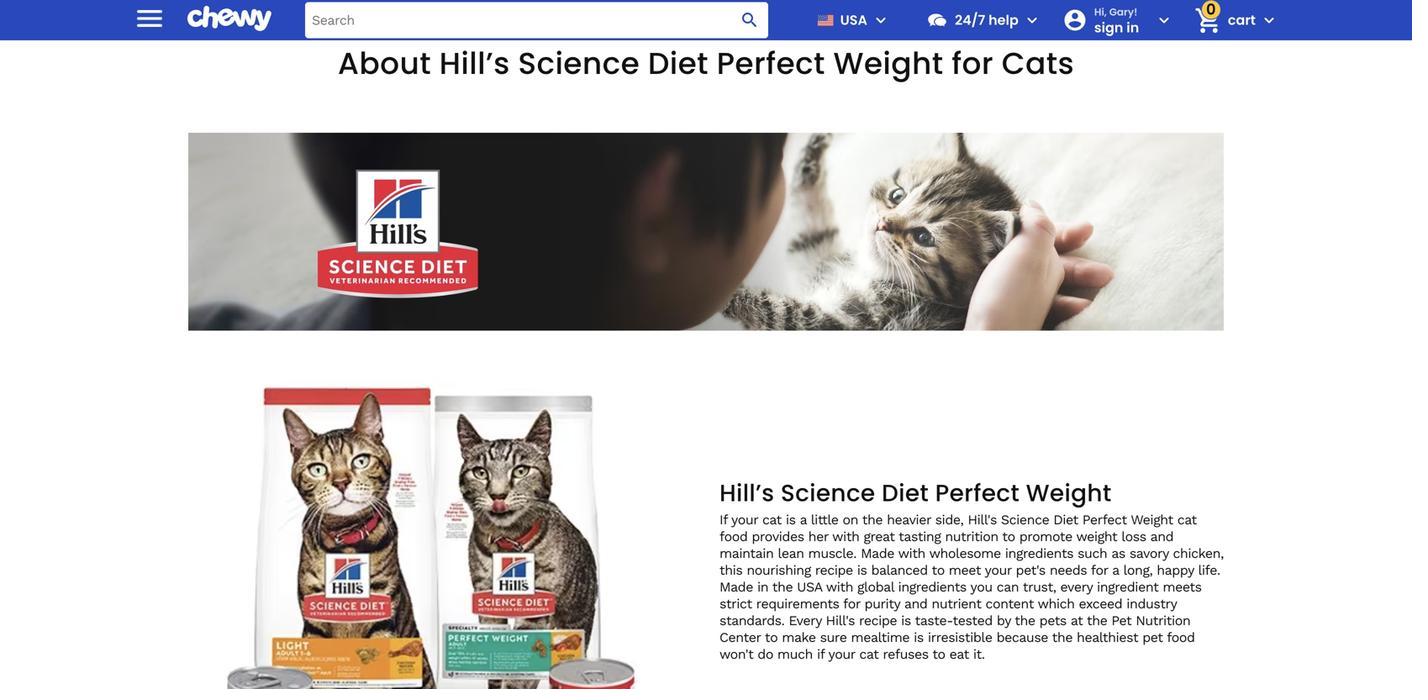 Task type: locate. For each thing, give the bounding box(es) containing it.
exceed
[[1080, 596, 1123, 612]]

2 vertical spatial weight
[[1131, 512, 1174, 528]]

side,
[[936, 512, 964, 528]]

cat up provides
[[763, 512, 782, 528]]

science up promote on the right of page
[[1002, 512, 1050, 528]]

0 horizontal spatial perfect
[[717, 42, 826, 85]]

2 vertical spatial for
[[844, 596, 861, 612]]

help
[[989, 11, 1019, 29]]

promote
[[1020, 529, 1073, 545]]

to left meet
[[932, 563, 945, 579]]

for
[[952, 42, 994, 85], [1092, 563, 1109, 579], [844, 596, 861, 612]]

standards.
[[720, 613, 785, 629]]

1 horizontal spatial recipe
[[860, 613, 898, 629]]

for down global
[[844, 596, 861, 612]]

and up savory
[[1151, 529, 1174, 545]]

recipe down muscle.
[[816, 563, 853, 579]]

0 horizontal spatial your
[[732, 512, 759, 528]]

for down such
[[1092, 563, 1109, 579]]

hill's down 'product' search box
[[440, 42, 510, 85]]

menu image
[[133, 1, 167, 35], [871, 10, 891, 30]]

cat
[[763, 512, 782, 528], [1178, 512, 1197, 528], [860, 647, 879, 663]]

2 vertical spatial diet
[[1054, 512, 1079, 528]]

hill's
[[440, 42, 510, 85], [720, 477, 775, 510]]

mealtime
[[851, 630, 910, 646]]

tasting
[[899, 529, 941, 545]]

meets
[[1163, 579, 1202, 595]]

cart menu image
[[1260, 10, 1280, 30]]

1 vertical spatial hill's
[[720, 477, 775, 510]]

loss
[[1122, 529, 1147, 545]]

0 horizontal spatial science
[[518, 42, 640, 85]]

weight up promote on the right of page
[[1027, 477, 1112, 510]]

gary!
[[1110, 5, 1138, 19]]

with down tasting
[[899, 546, 926, 562]]

science up little
[[781, 477, 876, 510]]

2 vertical spatial perfect
[[1083, 512, 1128, 528]]

0 horizontal spatial and
[[905, 596, 928, 612]]

science down 'product' search box
[[518, 42, 640, 85]]

is up provides
[[786, 512, 796, 528]]

0 vertical spatial for
[[952, 42, 994, 85]]

1 horizontal spatial made
[[861, 546, 895, 562]]

with
[[833, 529, 860, 545], [899, 546, 926, 562], [827, 579, 854, 595]]

0 horizontal spatial made
[[720, 579, 754, 595]]

weight up loss
[[1131, 512, 1174, 528]]

1 vertical spatial hill's
[[826, 613, 855, 629]]

ingredient
[[1098, 579, 1159, 595]]

0 vertical spatial food
[[720, 529, 748, 545]]

items image
[[1194, 6, 1223, 35]]

usa up requirements on the right of the page
[[797, 579, 823, 595]]

1 horizontal spatial diet
[[882, 477, 929, 510]]

ingredients down promote on the right of page
[[1006, 546, 1074, 562]]

1 horizontal spatial your
[[829, 647, 856, 663]]

to up do
[[765, 630, 778, 646]]

the down nourishing
[[773, 579, 793, 595]]

0 vertical spatial hill's
[[440, 42, 510, 85]]

weight
[[834, 42, 944, 85], [1027, 477, 1112, 510], [1131, 512, 1174, 528]]

1 vertical spatial food
[[1168, 630, 1196, 646]]

the down pets
[[1053, 630, 1073, 646]]

ingredients up the nutrient
[[899, 579, 967, 595]]

0 vertical spatial usa
[[841, 11, 868, 29]]

content
[[986, 596, 1034, 612]]

nutrition
[[1136, 613, 1191, 629]]

perfect up weight
[[1083, 512, 1128, 528]]

0 vertical spatial hill's
[[968, 512, 997, 528]]

made up strict
[[720, 579, 754, 595]]

1 vertical spatial recipe
[[860, 613, 898, 629]]

2 horizontal spatial perfect
[[1083, 512, 1128, 528]]

2 horizontal spatial science
[[1002, 512, 1050, 528]]

hill's science diet perfect weight if your cat is a little on the heavier side, hill's science diet perfect weight cat food provides her with great tasting nutrition to promote weight loss and maintain lean muscle. made with wholesome ingredients such as savory chicken, this nourishing recipe is balanced to meet your pet's needs for a long, happy life. made in the usa with global ingredients you can trust, every ingredient meets strict requirements for purity and nutrient content which exceed industry standards. every hill's recipe is taste-tested by the pets at the pet nutrition center to make sure mealtime is irresistible because the healthiest pet food won't do much if your cat refuses to eat it.
[[720, 477, 1224, 663]]

1 horizontal spatial science
[[781, 477, 876, 510]]

1 vertical spatial with
[[899, 546, 926, 562]]

food down nutrition
[[1168, 630, 1196, 646]]

perfect
[[717, 42, 826, 85], [936, 477, 1020, 510], [1083, 512, 1128, 528]]

1 horizontal spatial weight
[[1027, 477, 1112, 510]]

food down the if
[[720, 529, 748, 545]]

is up refuses
[[914, 630, 924, 646]]

your up the can
[[985, 563, 1012, 579]]

0 vertical spatial diet
[[648, 42, 709, 85]]

your right the if
[[732, 512, 759, 528]]

her
[[809, 529, 829, 545]]

chewy home image
[[188, 0, 272, 37]]

sure
[[820, 630, 847, 646]]

2 horizontal spatial your
[[985, 563, 1012, 579]]

1 horizontal spatial and
[[1151, 529, 1174, 545]]

wholesome
[[930, 546, 1002, 562]]

with down on
[[833, 529, 860, 545]]

pet's
[[1016, 563, 1046, 579]]

hill's up sure
[[826, 613, 855, 629]]

food
[[720, 529, 748, 545], [1168, 630, 1196, 646]]

usa left chewy support image
[[841, 11, 868, 29]]

weight
[[1077, 529, 1118, 545]]

0 horizontal spatial for
[[844, 596, 861, 612]]

a left little
[[800, 512, 807, 528]]

muscle.
[[809, 546, 857, 562]]

every
[[789, 613, 822, 629]]

0 horizontal spatial ingredients
[[899, 579, 967, 595]]

global
[[858, 579, 895, 595]]

purity
[[865, 596, 901, 612]]

0 vertical spatial recipe
[[816, 563, 853, 579]]

0 vertical spatial made
[[861, 546, 895, 562]]

much
[[778, 647, 813, 663]]

is left taste-
[[902, 613, 912, 629]]

to right nutrition
[[1003, 529, 1016, 545]]

1 horizontal spatial hill's
[[720, 477, 775, 510]]

1 horizontal spatial a
[[1113, 563, 1120, 579]]

your
[[732, 512, 759, 528], [985, 563, 1012, 579], [829, 647, 856, 663]]

0 horizontal spatial food
[[720, 529, 748, 545]]

hill's inside hill's science diet perfect weight if your cat is a little on the heavier side, hill's science diet perfect weight cat food provides her with great tasting nutrition to promote weight loss and maintain lean muscle. made with wholesome ingredients such as savory chicken, this nourishing recipe is balanced to meet your pet's needs for a long, happy life. made in the usa with global ingredients you can trust, every ingredient meets strict requirements for purity and nutrient content which exceed industry standards. every hill's recipe is taste-tested by the pets at the pet nutrition center to make sure mealtime is irresistible because the healthiest pet food won't do much if your cat refuses to eat it.
[[720, 477, 775, 510]]

1 vertical spatial usa
[[797, 579, 823, 595]]

made down "great"
[[861, 546, 895, 562]]

1 vertical spatial perfect
[[936, 477, 1020, 510]]

recipe up mealtime
[[860, 613, 898, 629]]

by
[[997, 613, 1011, 629]]

usa button
[[811, 0, 891, 40]]

hill's up nutrition
[[968, 512, 997, 528]]

hill's up the if
[[720, 477, 775, 510]]

trust,
[[1023, 579, 1057, 595]]

ingredients
[[1006, 546, 1074, 562], [899, 579, 967, 595]]

refuses
[[883, 647, 929, 663]]

help menu image
[[1023, 10, 1043, 30]]

1 horizontal spatial usa
[[841, 11, 868, 29]]

perfect down submit search image
[[717, 42, 826, 85]]

science
[[518, 42, 640, 85], [781, 477, 876, 510], [1002, 512, 1050, 528]]

2 horizontal spatial cat
[[1178, 512, 1197, 528]]

cat up chicken,
[[1178, 512, 1197, 528]]

cats
[[1002, 42, 1075, 85]]

0 vertical spatial and
[[1151, 529, 1174, 545]]

perfect up side,
[[936, 477, 1020, 510]]

1 vertical spatial and
[[905, 596, 928, 612]]

0 vertical spatial a
[[800, 512, 807, 528]]

is up global
[[858, 563, 868, 579]]

0 vertical spatial your
[[732, 512, 759, 528]]

1 horizontal spatial perfect
[[936, 477, 1020, 510]]

usa inside usa popup button
[[841, 11, 868, 29]]

for down 24/7 help link
[[952, 42, 994, 85]]

0 vertical spatial science
[[518, 42, 640, 85]]

as
[[1112, 546, 1126, 562]]

your down sure
[[829, 647, 856, 663]]

if
[[817, 647, 825, 663]]

1 horizontal spatial menu image
[[871, 10, 891, 30]]

in
[[1127, 18, 1140, 37]]

1 horizontal spatial cat
[[860, 647, 879, 663]]

0 horizontal spatial hill's
[[440, 42, 510, 85]]

2 horizontal spatial for
[[1092, 563, 1109, 579]]

center
[[720, 630, 761, 646]]

nourishing
[[747, 563, 811, 579]]

hill's
[[968, 512, 997, 528], [826, 613, 855, 629]]

and
[[1151, 529, 1174, 545], [905, 596, 928, 612]]

the up because
[[1015, 613, 1036, 629]]

about
[[338, 42, 431, 85]]

Product search field
[[305, 2, 769, 38]]

1 horizontal spatial food
[[1168, 630, 1196, 646]]

with down muscle.
[[827, 579, 854, 595]]

is
[[786, 512, 796, 528], [858, 563, 868, 579], [902, 613, 912, 629], [914, 630, 924, 646]]

24/7
[[955, 11, 986, 29]]

the up "great"
[[863, 512, 883, 528]]

can
[[997, 579, 1020, 595]]

menu image left chewy support image
[[871, 10, 891, 30]]

nutrition
[[946, 529, 999, 545]]

recipe
[[816, 563, 853, 579], [860, 613, 898, 629]]

0 horizontal spatial usa
[[797, 579, 823, 595]]

a down as
[[1113, 563, 1120, 579]]

provides
[[752, 529, 805, 545]]

cat down mealtime
[[860, 647, 879, 663]]

0 horizontal spatial a
[[800, 512, 807, 528]]

a
[[800, 512, 807, 528], [1113, 563, 1120, 579]]

happy
[[1157, 563, 1195, 579]]

weight down usa popup button
[[834, 42, 944, 85]]

usa
[[841, 11, 868, 29], [797, 579, 823, 595]]

cart link
[[1188, 0, 1257, 40]]

to
[[1003, 529, 1016, 545], [932, 563, 945, 579], [765, 630, 778, 646], [933, 647, 946, 663]]

0 vertical spatial ingredients
[[1006, 546, 1074, 562]]

usa inside hill's science diet perfect weight if your cat is a little on the heavier side, hill's science diet perfect weight cat food provides her with great tasting nutrition to promote weight loss and maintain lean muscle. made with wholesome ingredients such as savory chicken, this nourishing recipe is balanced to meet your pet's needs for a long, happy life. made in the usa with global ingredients you can trust, every ingredient meets strict requirements for purity and nutrient content which exceed industry standards. every hill's recipe is taste-tested by the pets at the pet nutrition center to make sure mealtime is irresistible because the healthiest pet food won't do much if your cat refuses to eat it.
[[797, 579, 823, 595]]

0 horizontal spatial diet
[[648, 42, 709, 85]]

diet
[[648, 42, 709, 85], [882, 477, 929, 510], [1054, 512, 1079, 528]]

0 vertical spatial weight
[[834, 42, 944, 85]]

0 vertical spatial perfect
[[717, 42, 826, 85]]

1 vertical spatial a
[[1113, 563, 1120, 579]]

and up taste-
[[905, 596, 928, 612]]

menu image left chewy home image
[[133, 1, 167, 35]]

0 horizontal spatial recipe
[[816, 563, 853, 579]]



Task type: vqa. For each thing, say whether or not it's contained in the screenshot.
love associated with this
no



Task type: describe. For each thing, give the bounding box(es) containing it.
1 horizontal spatial hill's
[[968, 512, 997, 528]]

requirements
[[757, 596, 840, 612]]

little
[[811, 512, 839, 528]]

2 horizontal spatial weight
[[1131, 512, 1174, 528]]

great
[[864, 529, 895, 545]]

if
[[720, 512, 728, 528]]

you
[[971, 579, 993, 595]]

because
[[997, 630, 1049, 646]]

life.
[[1199, 563, 1221, 579]]

2 horizontal spatial diet
[[1054, 512, 1079, 528]]

taste-
[[915, 613, 953, 629]]

which
[[1038, 596, 1075, 612]]

1 vertical spatial science
[[781, 477, 876, 510]]

1 vertical spatial ingredients
[[899, 579, 967, 595]]

pet
[[1143, 630, 1164, 646]]

balanced
[[872, 563, 928, 579]]

2 vertical spatial with
[[827, 579, 854, 595]]

1 vertical spatial made
[[720, 579, 754, 595]]

maintain
[[720, 546, 774, 562]]

account menu image
[[1155, 10, 1175, 30]]

to left eat
[[933, 647, 946, 663]]

1 vertical spatial your
[[985, 563, 1012, 579]]

sign
[[1095, 18, 1124, 37]]

1 horizontal spatial for
[[952, 42, 994, 85]]

1 vertical spatial weight
[[1027, 477, 1112, 510]]

24/7 help
[[955, 11, 1019, 29]]

0 horizontal spatial weight
[[834, 42, 944, 85]]

2 vertical spatial science
[[1002, 512, 1050, 528]]

chewy support image
[[927, 9, 949, 31]]

eat
[[950, 647, 970, 663]]

won't
[[720, 647, 754, 663]]

0 horizontal spatial hill's
[[826, 613, 855, 629]]

the down exceed
[[1087, 613, 1108, 629]]

0 vertical spatial with
[[833, 529, 860, 545]]

1 vertical spatial diet
[[882, 477, 929, 510]]

Search text field
[[305, 2, 769, 38]]

industry
[[1127, 596, 1177, 612]]

2 vertical spatial your
[[829, 647, 856, 663]]

nutrient
[[932, 596, 982, 612]]

it.
[[974, 647, 985, 663]]

irresistible
[[928, 630, 993, 646]]

pets
[[1040, 613, 1067, 629]]

cart
[[1229, 11, 1257, 29]]

at
[[1071, 613, 1084, 629]]

menu image inside usa popup button
[[871, 10, 891, 30]]

such
[[1078, 546, 1108, 562]]

every
[[1061, 579, 1093, 595]]

tested
[[953, 613, 993, 629]]

chicken,
[[1174, 546, 1224, 562]]

1 horizontal spatial ingredients
[[1006, 546, 1074, 562]]

0 horizontal spatial cat
[[763, 512, 782, 528]]

make
[[782, 630, 816, 646]]

lean
[[778, 546, 805, 562]]

24/7 help link
[[920, 0, 1019, 40]]

about hill's science diet perfect weight for cats
[[338, 42, 1075, 85]]

needs
[[1050, 563, 1088, 579]]

long,
[[1124, 563, 1153, 579]]

on
[[843, 512, 859, 528]]

1 vertical spatial for
[[1092, 563, 1109, 579]]

meet
[[949, 563, 982, 579]]

hi,
[[1095, 5, 1108, 19]]

this
[[720, 563, 743, 579]]

submit search image
[[740, 10, 760, 30]]

hi, gary! sign in
[[1095, 5, 1140, 37]]

pet
[[1112, 613, 1132, 629]]

do
[[758, 647, 774, 663]]

0 horizontal spatial menu image
[[133, 1, 167, 35]]

heavier
[[887, 512, 932, 528]]

healthiest
[[1077, 630, 1139, 646]]

savory
[[1130, 546, 1169, 562]]

strict
[[720, 596, 752, 612]]

in
[[758, 579, 769, 595]]



